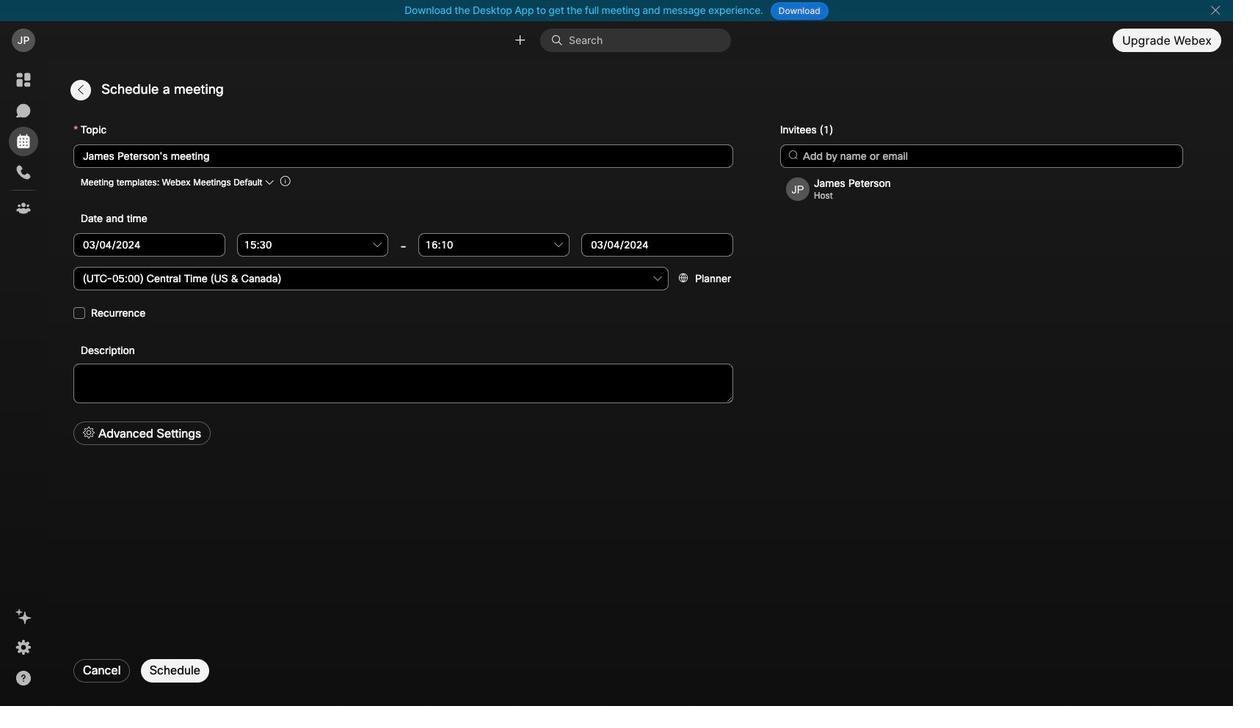 Task type: describe. For each thing, give the bounding box(es) containing it.
cancel_16 image
[[1210, 4, 1221, 16]]

webex tab list
[[9, 65, 38, 223]]



Task type: locate. For each thing, give the bounding box(es) containing it.
navigation
[[0, 59, 47, 707]]



Task type: vqa. For each thing, say whether or not it's contained in the screenshot.
Webex tab list
yes



